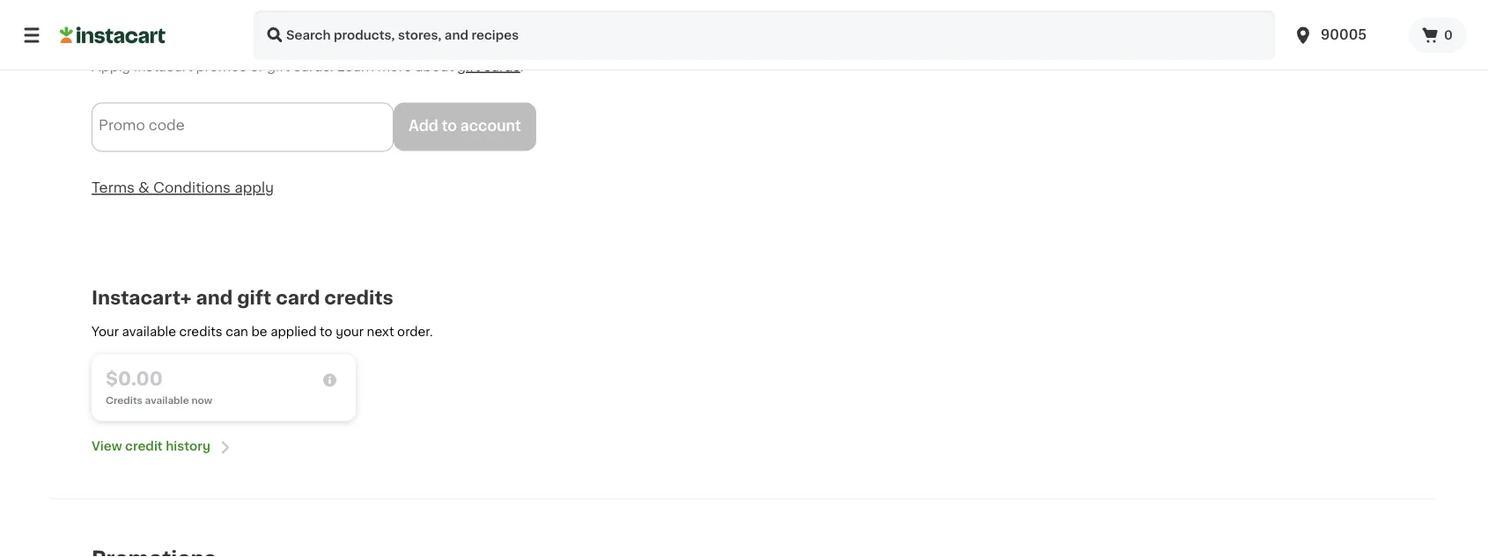 Task type: vqa. For each thing, say whether or not it's contained in the screenshot.
Wild
no



Task type: locate. For each thing, give the bounding box(es) containing it.
available
[[122, 326, 176, 338], [145, 396, 189, 406]]

credits up your
[[324, 289, 394, 308]]

add inside button
[[409, 120, 439, 134]]

None search field
[[254, 11, 1275, 60]]

view credit history link
[[92, 436, 232, 457]]

terms & conditions apply
[[92, 181, 274, 195]]

90005 button
[[1282, 11, 1409, 60], [1293, 11, 1399, 60]]

applied
[[271, 326, 317, 338]]

1 vertical spatial available
[[145, 396, 189, 406]]

instacart+ and gift card credits
[[92, 289, 394, 308]]

0 horizontal spatial credits
[[179, 326, 222, 338]]

apply
[[234, 181, 274, 195]]

credits
[[106, 396, 143, 406]]

0 horizontal spatial code
[[149, 119, 185, 133]]

code
[[232, 25, 286, 45], [149, 119, 185, 133]]

add up apply
[[92, 25, 135, 45]]

credits
[[324, 289, 394, 308], [179, 326, 222, 338]]

add
[[92, 25, 135, 45], [409, 120, 439, 134]]

about
[[415, 60, 454, 73]]

your
[[92, 326, 119, 338]]

apply instacart promos or gift cards. learn more about gift cards .
[[92, 60, 524, 73]]

1 horizontal spatial to
[[442, 120, 457, 134]]

add to account button
[[394, 103, 536, 151]]

to
[[442, 120, 457, 134], [320, 326, 333, 338]]

1 90005 button from the left
[[1282, 11, 1409, 60]]

$0.00 credits available now
[[106, 370, 212, 406]]

next
[[367, 326, 394, 338]]

promo code
[[99, 119, 185, 133]]

1 vertical spatial to
[[320, 326, 333, 338]]

available down instacart+
[[122, 326, 176, 338]]

available left now at the left
[[145, 396, 189, 406]]

add down about
[[409, 120, 439, 134]]

and
[[196, 289, 233, 308]]

0 horizontal spatial add
[[92, 25, 135, 45]]

your
[[336, 326, 364, 338]]

account
[[460, 120, 521, 134]]

promo
[[157, 25, 227, 45]]

credit
[[125, 441, 163, 453]]

0 vertical spatial code
[[232, 25, 286, 45]]

&
[[138, 181, 150, 195]]

a
[[139, 25, 152, 45]]

1 horizontal spatial credits
[[324, 289, 394, 308]]

gift right or
[[267, 60, 290, 73]]

to left account
[[442, 120, 457, 134]]

learn
[[337, 60, 374, 73]]

to inside button
[[442, 120, 457, 134]]

1 vertical spatial add
[[409, 120, 439, 134]]

conditions
[[153, 181, 231, 195]]

more
[[378, 60, 412, 73]]

0 vertical spatial credits
[[324, 289, 394, 308]]

credits left can at the left of page
[[179, 326, 222, 338]]

cards
[[483, 60, 520, 73]]

0 vertical spatial to
[[442, 120, 457, 134]]

code up or
[[232, 25, 286, 45]]

to left your
[[320, 326, 333, 338]]

0 vertical spatial add
[[92, 25, 135, 45]]

1 horizontal spatial add
[[409, 120, 439, 134]]

1 vertical spatial credits
[[179, 326, 222, 338]]

code right promo
[[149, 119, 185, 133]]

your available credits can be applied to your next order.
[[92, 326, 433, 338]]

1 vertical spatial code
[[149, 119, 185, 133]]

gift left cards
[[457, 60, 480, 73]]

1 horizontal spatial code
[[232, 25, 286, 45]]

gift
[[267, 60, 290, 73], [457, 60, 480, 73], [237, 289, 272, 308]]



Task type: describe. For each thing, give the bounding box(es) containing it.
promo
[[99, 119, 145, 133]]

terms
[[92, 181, 135, 195]]

.
[[520, 60, 524, 73]]

instacart
[[134, 60, 193, 73]]

0 button
[[1409, 18, 1467, 53]]

terms & conditions apply link
[[92, 181, 274, 195]]

history
[[166, 441, 210, 453]]

gift up be
[[237, 289, 272, 308]]

or
[[250, 60, 264, 73]]

0 vertical spatial available
[[122, 326, 176, 338]]

available inside $0.00 credits available now
[[145, 396, 189, 406]]

Search field
[[254, 11, 1275, 60]]

$0.00
[[106, 370, 163, 389]]

Promo code text field
[[92, 103, 394, 152]]

can
[[226, 326, 248, 338]]

card
[[276, 289, 320, 308]]

add a promo code
[[92, 25, 286, 45]]

90005
[[1321, 29, 1367, 41]]

order.
[[397, 326, 433, 338]]

view
[[92, 441, 122, 453]]

0
[[1444, 29, 1453, 41]]

view credit history
[[92, 441, 210, 453]]

instacart logo image
[[60, 25, 166, 46]]

gift cards link
[[457, 60, 520, 73]]

add to account
[[409, 120, 521, 134]]

add for add a promo code
[[92, 25, 135, 45]]

apply
[[92, 60, 130, 73]]

promos
[[196, 60, 247, 73]]

2 90005 button from the left
[[1293, 11, 1399, 60]]

add for add to account
[[409, 120, 439, 134]]

cards.
[[293, 60, 334, 73]]

now
[[191, 396, 212, 406]]

instacart+
[[92, 289, 192, 308]]

0 horizontal spatial to
[[320, 326, 333, 338]]

be
[[251, 326, 267, 338]]



